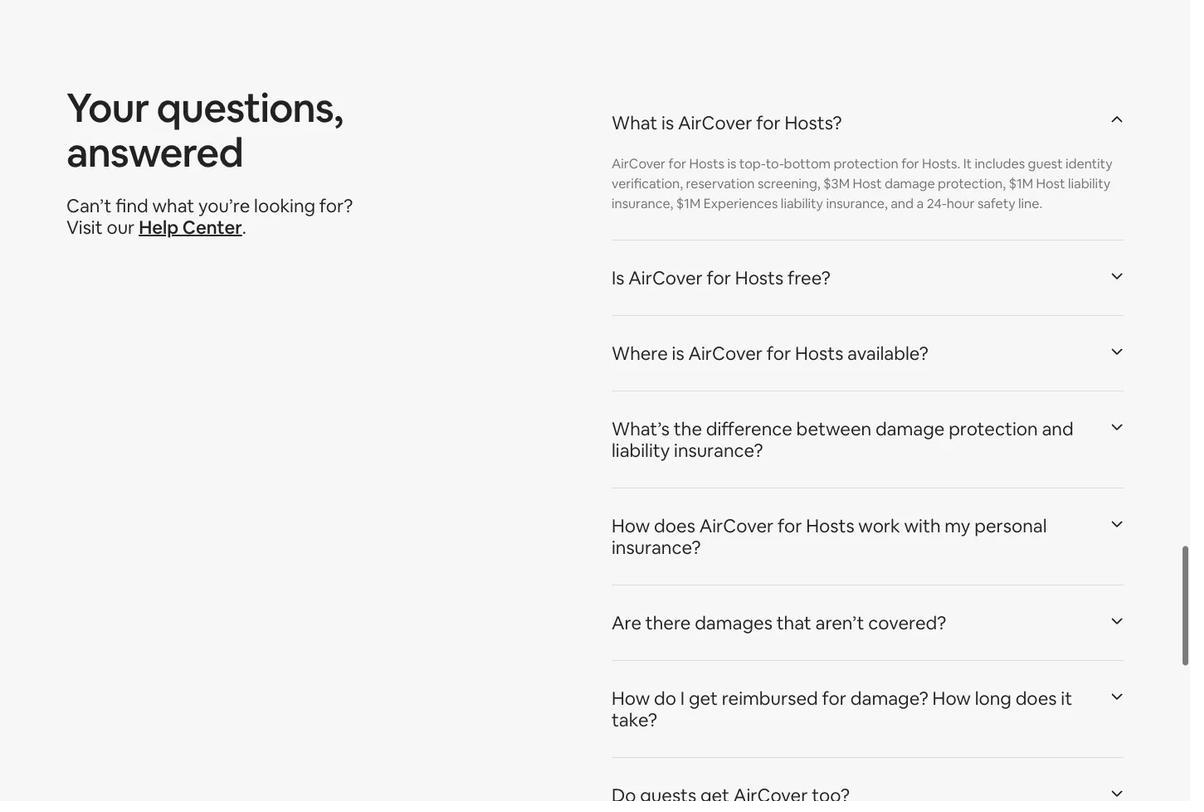 Task type: describe. For each thing, give the bounding box(es) containing it.
1 horizontal spatial liability
[[781, 195, 823, 212]]

what
[[152, 194, 194, 218]]

1 vertical spatial $1m
[[676, 195, 701, 212]]

liability inside what's the difference between damage protection and liability insurance?
[[612, 439, 670, 463]]

between
[[796, 418, 872, 441]]

is
[[612, 267, 625, 290]]

does inside how do i get reimbursed for damage? how long does it take?
[[1016, 687, 1057, 711]]

aren't
[[816, 612, 864, 636]]

how does aircover for hosts work with my personal insurance?
[[612, 515, 1047, 560]]

it
[[963, 155, 972, 172]]

how do i get reimbursed for damage? how long does it take? button
[[612, 669, 1124, 752]]

your questions, answered
[[66, 82, 343, 179]]

for inside "dropdown button"
[[707, 267, 731, 290]]

free?
[[788, 267, 831, 290]]

what's the difference between damage protection and liability insurance? button
[[612, 399, 1124, 482]]

are
[[612, 612, 642, 636]]

are there damages that aren't covered?
[[612, 612, 947, 636]]

hosts inside "how does aircover for hosts work with my personal insurance?"
[[806, 515, 855, 538]]

get
[[689, 687, 718, 711]]

do
[[654, 687, 676, 711]]

verification,
[[612, 175, 683, 192]]

how does aircover for hosts work with my personal insurance? button
[[612, 496, 1124, 579]]

reservation
[[686, 175, 755, 192]]

aircover for how
[[699, 515, 774, 538]]

1 host from the left
[[853, 175, 882, 192]]

for?
[[319, 194, 353, 218]]

hosts inside aircover for hosts is top-to-bottom protection for hosts. it includes guest identity verification, reservation screening, $3m host damage protection, $1m host liability insurance, $1m experiences liability insurance, and a 24-hour safety line.
[[689, 155, 725, 172]]

damages
[[695, 612, 773, 636]]

help center .
[[139, 216, 246, 240]]

top-
[[739, 155, 766, 172]]

where
[[612, 342, 668, 366]]

2 horizontal spatial liability
[[1068, 175, 1111, 192]]

insurance? inside "how does aircover for hosts work with my personal insurance?"
[[612, 536, 701, 560]]

aircover for where
[[688, 342, 763, 366]]

is aircover for hosts free?
[[612, 267, 831, 290]]

$3m
[[823, 175, 850, 192]]

take?
[[612, 709, 657, 733]]

center
[[182, 216, 242, 240]]

what is aircover for hosts?
[[612, 111, 842, 135]]

where is aircover for hosts available?
[[612, 342, 929, 366]]

where is aircover for hosts available? button
[[612, 323, 1124, 385]]

available?
[[848, 342, 929, 366]]

how for how do i get reimbursed for damage? how long does it take?
[[612, 687, 650, 711]]

the
[[674, 418, 702, 441]]

with
[[904, 515, 941, 538]]

guest
[[1028, 155, 1063, 172]]

hosts inside "dropdown button"
[[735, 267, 784, 290]]

how do i get reimbursed for damage? how long does it take?
[[612, 687, 1072, 733]]

find
[[116, 194, 148, 218]]

what's the difference between damage protection and liability insurance?
[[612, 418, 1074, 463]]

24-
[[927, 195, 947, 212]]

insurance? inside what's the difference between damage protection and liability insurance?
[[674, 439, 763, 463]]

my
[[945, 515, 971, 538]]

how for how does aircover for hosts work with my personal insurance?
[[612, 515, 650, 538]]

a
[[917, 195, 924, 212]]

difference
[[706, 418, 792, 441]]

damage inside aircover for hosts is top-to-bottom protection for hosts. it includes guest identity verification, reservation screening, $3m host damage protection, $1m host liability insurance, $1m experiences liability insurance, and a 24-hour safety line.
[[885, 175, 935, 192]]

aircover inside aircover for hosts is top-to-bottom protection for hosts. it includes guest identity verification, reservation screening, $3m host damage protection, $1m host liability insurance, $1m experiences liability insurance, and a 24-hour safety line.
[[612, 155, 666, 172]]

i
[[680, 687, 685, 711]]

help center link
[[139, 216, 242, 240]]

is aircover for hosts free? button
[[612, 248, 1124, 309]]

what
[[612, 111, 658, 135]]

includes
[[975, 155, 1025, 172]]

aircover for hosts is top-to-bottom protection for hosts. it includes guest identity verification, reservation screening, $3m host damage protection, $1m host liability insurance, $1m experiences liability insurance, and a 24-hour safety line.
[[612, 155, 1113, 212]]



Task type: vqa. For each thing, say whether or not it's contained in the screenshot.
No tax document issued
no



Task type: locate. For each thing, give the bounding box(es) containing it.
covered?
[[868, 612, 947, 636]]

2 vertical spatial liability
[[612, 439, 670, 463]]

2 host from the left
[[1036, 175, 1065, 192]]

to-
[[766, 155, 784, 172]]

1 vertical spatial liability
[[781, 195, 823, 212]]

1 vertical spatial is
[[727, 155, 736, 172]]

answered
[[66, 127, 243, 179]]

0 vertical spatial does
[[654, 515, 695, 538]]

your
[[66, 82, 149, 134]]

2 insurance, from the left
[[826, 195, 888, 212]]

questions,
[[157, 82, 343, 134]]

0 horizontal spatial host
[[853, 175, 882, 192]]

aircover inside "dropdown button"
[[629, 267, 703, 290]]

is for where
[[672, 342, 684, 366]]

damage
[[885, 175, 935, 192], [876, 418, 945, 441]]

damage up a
[[885, 175, 935, 192]]

$1m down the reservation
[[676, 195, 701, 212]]

our
[[107, 216, 135, 240]]

insurance, down verification,
[[612, 195, 673, 212]]

1 vertical spatial damage
[[876, 418, 945, 441]]

aircover inside "how does aircover for hosts work with my personal insurance?"
[[699, 515, 774, 538]]

it
[[1061, 687, 1072, 711]]

that
[[777, 612, 812, 636]]

0 vertical spatial is
[[662, 111, 674, 135]]

damage right the between
[[876, 418, 945, 441]]

for inside "how does aircover for hosts work with my personal insurance?"
[[778, 515, 802, 538]]

host
[[853, 175, 882, 192], [1036, 175, 1065, 192]]

insurance, down $3m
[[826, 195, 888, 212]]

1 vertical spatial and
[[1042, 418, 1074, 441]]

liability down screening,
[[781, 195, 823, 212]]

1 horizontal spatial insurance,
[[826, 195, 888, 212]]

how inside "how does aircover for hosts work with my personal insurance?"
[[612, 515, 650, 538]]

for inside how do i get reimbursed for damage? how long does it take?
[[822, 687, 847, 711]]

there
[[646, 612, 691, 636]]

work
[[859, 515, 900, 538]]

hosts up the reservation
[[689, 155, 725, 172]]

you're
[[198, 194, 250, 218]]

0 vertical spatial liability
[[1068, 175, 1111, 192]]

host right $3m
[[853, 175, 882, 192]]

looking
[[254, 194, 315, 218]]

are there damages that aren't covered? button
[[612, 593, 1124, 655]]

1 horizontal spatial host
[[1036, 175, 1065, 192]]

2 vertical spatial is
[[672, 342, 684, 366]]

host down guest
[[1036, 175, 1065, 192]]

protection inside aircover for hosts is top-to-bottom protection for hosts. it includes guest identity verification, reservation screening, $3m host damage protection, $1m host liability insurance, $1m experiences liability insurance, and a 24-hour safety line.
[[834, 155, 899, 172]]

insurance? up the there
[[612, 536, 701, 560]]

long
[[975, 687, 1012, 711]]

1 horizontal spatial does
[[1016, 687, 1057, 711]]

1 vertical spatial does
[[1016, 687, 1057, 711]]

and inside aircover for hosts is top-to-bottom protection for hosts. it includes guest identity verification, reservation screening, $3m host damage protection, $1m host liability insurance, $1m experiences liability insurance, and a 24-hour safety line.
[[891, 195, 914, 212]]

insurance?
[[674, 439, 763, 463], [612, 536, 701, 560]]

0 vertical spatial insurance?
[[674, 439, 763, 463]]

line.
[[1018, 195, 1043, 212]]

0 horizontal spatial protection
[[834, 155, 899, 172]]

can't
[[66, 194, 112, 218]]

0 vertical spatial $1m
[[1009, 175, 1033, 192]]

is right what
[[662, 111, 674, 135]]

insurance,
[[612, 195, 673, 212], [826, 195, 888, 212]]

hosts left available?
[[795, 342, 844, 366]]

can't find what you're looking for? visit our
[[66, 194, 353, 240]]

hour
[[947, 195, 975, 212]]

1 horizontal spatial $1m
[[1009, 175, 1033, 192]]

1 vertical spatial insurance?
[[612, 536, 701, 560]]

is
[[662, 111, 674, 135], [727, 155, 736, 172], [672, 342, 684, 366]]

aircover for what
[[678, 111, 752, 135]]

aircover
[[678, 111, 752, 135], [612, 155, 666, 172], [629, 267, 703, 290], [688, 342, 763, 366], [699, 515, 774, 538]]

how
[[612, 515, 650, 538], [612, 687, 650, 711], [933, 687, 971, 711]]

protection inside what's the difference between damage protection and liability insurance?
[[949, 418, 1038, 441]]

safety
[[978, 195, 1016, 212]]

1 vertical spatial protection
[[949, 418, 1038, 441]]

is inside aircover for hosts is top-to-bottom protection for hosts. it includes guest identity verification, reservation screening, $3m host damage protection, $1m host liability insurance, $1m experiences liability insurance, and a 24-hour safety line.
[[727, 155, 736, 172]]

0 vertical spatial and
[[891, 195, 914, 212]]

0 horizontal spatial $1m
[[676, 195, 701, 212]]

bottom
[[784, 155, 831, 172]]

0 vertical spatial damage
[[885, 175, 935, 192]]

1 horizontal spatial protection
[[949, 418, 1038, 441]]

is right where
[[672, 342, 684, 366]]

hosts?
[[785, 111, 842, 135]]

and inside what's the difference between damage protection and liability insurance?
[[1042, 418, 1074, 441]]

and
[[891, 195, 914, 212], [1042, 418, 1074, 441]]

0 horizontal spatial and
[[891, 195, 914, 212]]

does inside "how does aircover for hosts work with my personal insurance?"
[[654, 515, 695, 538]]

$1m
[[1009, 175, 1033, 192], [676, 195, 701, 212]]

identity
[[1066, 155, 1113, 172]]

damage?
[[851, 687, 929, 711]]

does
[[654, 515, 695, 538], [1016, 687, 1057, 711]]

protection
[[834, 155, 899, 172], [949, 418, 1038, 441]]

liability
[[1068, 175, 1111, 192], [781, 195, 823, 212], [612, 439, 670, 463]]

is left top-
[[727, 155, 736, 172]]

personal
[[975, 515, 1047, 538]]

what is aircover for hosts? button
[[612, 93, 1124, 154]]

screening,
[[758, 175, 821, 192]]

1 insurance, from the left
[[612, 195, 673, 212]]

.
[[242, 216, 246, 240]]

is for what
[[662, 111, 674, 135]]

what's
[[612, 418, 670, 441]]

$1m up line.
[[1009, 175, 1033, 192]]

0 horizontal spatial does
[[654, 515, 695, 538]]

for
[[756, 111, 781, 135], [669, 155, 686, 172], [902, 155, 919, 172], [707, 267, 731, 290], [767, 342, 791, 366], [778, 515, 802, 538], [822, 687, 847, 711]]

experiences
[[704, 195, 778, 212]]

insurance? right what's
[[674, 439, 763, 463]]

protection,
[[938, 175, 1006, 192]]

hosts
[[689, 155, 725, 172], [735, 267, 784, 290], [795, 342, 844, 366], [806, 515, 855, 538]]

hosts.
[[922, 155, 960, 172]]

liability left the
[[612, 439, 670, 463]]

0 horizontal spatial insurance,
[[612, 195, 673, 212]]

reimbursed
[[722, 687, 818, 711]]

0 vertical spatial protection
[[834, 155, 899, 172]]

visit
[[66, 216, 103, 240]]

1 horizontal spatial and
[[1042, 418, 1074, 441]]

liability down identity
[[1068, 175, 1111, 192]]

hosts left free?
[[735, 267, 784, 290]]

help
[[139, 216, 179, 240]]

damage inside what's the difference between damage protection and liability insurance?
[[876, 418, 945, 441]]

0 horizontal spatial liability
[[612, 439, 670, 463]]

hosts left the work
[[806, 515, 855, 538]]



